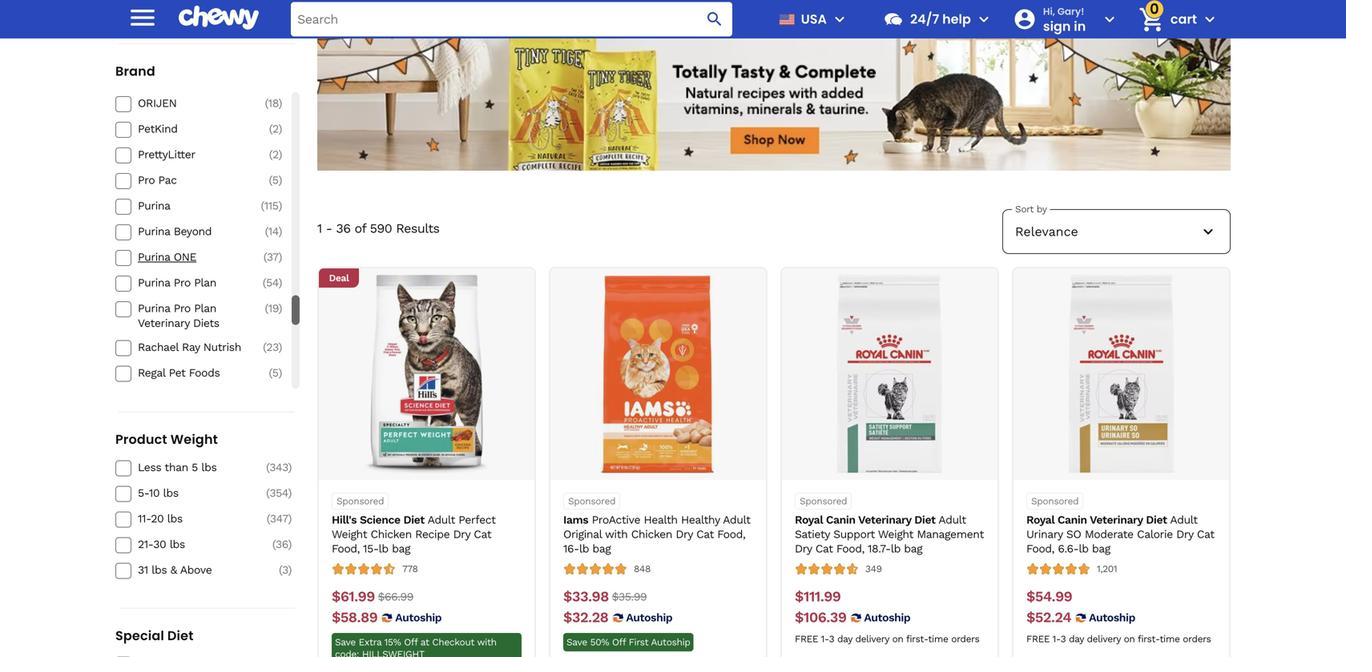 Task type: locate. For each thing, give the bounding box(es) containing it.
autoship up at on the bottom
[[395, 611, 442, 625]]

1 canin from the left
[[826, 513, 856, 527]]

save
[[136, 12, 157, 24], [335, 637, 356, 648], [567, 637, 588, 648]]

1 horizontal spatial day
[[1069, 634, 1084, 645]]

calorie
[[1138, 528, 1173, 541]]

3 for $111.99
[[829, 634, 835, 645]]

petkind link
[[138, 122, 252, 136]]

food, inside adult satiety support weight management dry cat food, 18.7-lb bag
[[837, 542, 865, 556]]

pro inside purina pro plan veterinary diets
[[174, 302, 191, 315]]

$35.99
[[612, 590, 647, 604]]

3
[[282, 564, 288, 577], [829, 634, 835, 645], [1061, 634, 1066, 645]]

lbs for 11-20 lbs
[[167, 512, 183, 525]]

1 horizontal spatial menu image
[[830, 10, 850, 29]]

( for orijen
[[265, 97, 268, 110]]

lb inside adult urinary so moderate calorie dry cat food, 6.6-lb bag
[[1079, 542, 1089, 556]]

menu image
[[127, 1, 159, 33], [830, 10, 850, 29]]

pro down one
[[174, 276, 191, 290]]

3 lb from the left
[[891, 542, 901, 556]]

pet
[[169, 366, 186, 379]]

royal up "urinary"
[[1027, 513, 1055, 527]]

canin up support
[[826, 513, 856, 527]]

plan up diets
[[194, 302, 216, 315]]

1 lb from the left
[[379, 542, 389, 556]]

diet right special
[[167, 627, 194, 645]]

cat inside adult urinary so moderate calorie dry cat food, 6.6-lb bag
[[1198, 528, 1215, 541]]

0 horizontal spatial with
[[477, 637, 497, 648]]

pro left pac
[[138, 174, 155, 187]]

1 horizontal spatial 3
[[829, 634, 835, 645]]

free 1-3 day delivery on first-time orders for $52.24
[[1027, 634, 1212, 645]]

5 up the ( 115 )
[[272, 174, 279, 187]]

off inside save extra 15% off at checkout with code: hillsweight
[[404, 637, 418, 648]]

0 horizontal spatial 1-
[[821, 634, 829, 645]]

cat for $58.89
[[474, 528, 492, 541]]

hill's science diet adult perfect weight chicken recipe dry cat food, 15-lb bag image
[[327, 275, 526, 474]]

1 royal from the left
[[795, 513, 823, 527]]

canin
[[826, 513, 856, 527], [1058, 513, 1088, 527]]

purina down pro pac
[[138, 199, 170, 213]]

2 lb from the left
[[579, 542, 589, 556]]

ray
[[182, 341, 200, 354]]

0 horizontal spatial royal canin veterinary diet
[[795, 513, 936, 527]]

one
[[174, 251, 197, 264]]

bag down moderate
[[1093, 542, 1111, 556]]

purina down purina one at the top of page
[[138, 276, 170, 290]]

4 bag from the left
[[1093, 542, 1111, 556]]

1 vertical spatial plan
[[194, 302, 216, 315]]

food, down healthy
[[718, 528, 746, 541]]

hill's
[[332, 513, 357, 527]]

food, left "15-" at the left bottom of the page
[[332, 542, 360, 556]]

bag down the original
[[593, 542, 611, 556]]

1 plan from the top
[[194, 276, 216, 290]]

&
[[170, 564, 177, 577]]

11-
[[138, 512, 151, 525]]

2 horizontal spatial on
[[1124, 634, 1136, 645]]

1 vertical spatial ( 5 )
[[269, 366, 282, 379]]

0 vertical spatial with
[[605, 528, 628, 541]]

0 horizontal spatial 36
[[276, 538, 288, 551]]

0 horizontal spatial free 1-3 day delivery on first-time orders
[[795, 634, 980, 645]]

sponsored for $52.24
[[1032, 496, 1079, 507]]

bag inside adult satiety support weight management dry cat food, 18.7-lb bag
[[904, 542, 923, 556]]

) for 31 lbs & above
[[288, 564, 292, 577]]

1-
[[821, 634, 829, 645], [1053, 634, 1061, 645]]

23
[[266, 341, 279, 354]]

food,
[[718, 528, 746, 541], [332, 542, 360, 556], [837, 542, 865, 556], [1027, 542, 1055, 556]]

( for purina
[[261, 199, 264, 213]]

purina left one
[[138, 251, 170, 264]]

5 purina from the top
[[138, 302, 170, 315]]

) for prettylitter
[[279, 148, 282, 161]]

bag inside proactive health healthy adult original with chicken dry cat food, 16-lb bag
[[593, 542, 611, 556]]

3 down the ( 36 )
[[282, 564, 288, 577]]

)
[[279, 97, 282, 110], [279, 122, 282, 136], [279, 148, 282, 161], [279, 174, 282, 187], [279, 199, 282, 213], [279, 225, 282, 238], [279, 251, 282, 264], [279, 276, 282, 290], [279, 302, 282, 315], [279, 341, 282, 354], [279, 366, 282, 379], [288, 461, 292, 474], [288, 487, 292, 500], [288, 512, 292, 525], [288, 538, 292, 551], [288, 564, 292, 577]]

2 first- from the left
[[1138, 634, 1160, 645]]

off left at on the bottom
[[404, 637, 418, 648]]

2 orders from the left
[[1183, 634, 1212, 645]]

5-
[[138, 487, 149, 500]]

1 first- from the left
[[907, 634, 929, 645]]

plan inside purina pro plan veterinary diets
[[194, 302, 216, 315]]

autoship for $32.28
[[626, 611, 673, 625]]

canin for $111.99
[[826, 513, 856, 527]]

sponsored up iams
[[568, 496, 616, 507]]

weight up less than 5 lbs link
[[171, 430, 218, 449]]

lb inside proactive health healthy adult original with chicken dry cat food, 16-lb bag
[[579, 542, 589, 556]]

veterinary for $54.99
[[1090, 513, 1143, 527]]

autoship down 1,201
[[1089, 611, 1136, 625]]

1 free from the left
[[795, 634, 819, 645]]

2 bag from the left
[[593, 542, 611, 556]]

menu image right usa
[[830, 10, 850, 29]]

chicken inside proactive health healthy adult original with chicken dry cat food, 16-lb bag
[[631, 528, 673, 541]]

purina pro plan veterinary diets
[[138, 302, 219, 330]]

adult inside proactive health healthy adult original with chicken dry cat food, 16-lb bag
[[723, 513, 751, 527]]

cart menu image
[[1201, 10, 1220, 29]]

adult inside adult perfect weight chicken recipe dry cat food, 15-lb bag
[[428, 513, 455, 527]]

2 free 1-3 day delivery on first-time orders from the left
[[1027, 634, 1212, 645]]

2 delivery from the left
[[1087, 634, 1121, 645]]

0 vertical spatial 5
[[272, 174, 279, 187]]

free 1-3 day delivery on first-time orders
[[795, 634, 980, 645], [1027, 634, 1212, 645]]

1 horizontal spatial delivery
[[1087, 634, 1121, 645]]

1 horizontal spatial 36
[[336, 221, 351, 236]]

of
[[355, 221, 366, 236]]

dry
[[453, 528, 471, 541], [676, 528, 693, 541], [1177, 528, 1194, 541], [795, 542, 812, 556]]

1 purina from the top
[[138, 199, 170, 213]]

( 23 )
[[263, 341, 282, 354]]

( for rachael ray nutrish
[[263, 341, 266, 354]]

cat down perfect
[[474, 528, 492, 541]]

time
[[929, 634, 949, 645], [1160, 634, 1180, 645]]

royal up satiety at bottom right
[[795, 513, 823, 527]]

sponsored up hill's
[[337, 496, 384, 507]]

day down "$52.24" text field
[[1069, 634, 1084, 645]]

0 horizontal spatial first-
[[907, 634, 929, 645]]

1 1- from the left
[[821, 634, 829, 645]]

adult up management
[[939, 513, 967, 527]]

bag inside adult urinary so moderate calorie dry cat food, 6.6-lb bag
[[1093, 542, 1111, 556]]

with right checkout
[[477, 637, 497, 648]]

day for $106.39
[[838, 634, 853, 645]]

dry for $58.89
[[453, 528, 471, 541]]

royal canin veterinary diet for $111.99
[[795, 513, 936, 527]]

sponsored up "urinary"
[[1032, 496, 1079, 507]]

0 horizontal spatial weight
[[171, 430, 218, 449]]

3 purina from the top
[[138, 251, 170, 264]]

2 horizontal spatial veterinary
[[1090, 513, 1143, 527]]

veterinary up rachael
[[138, 316, 190, 330]]

2 free from the left
[[1027, 634, 1050, 645]]

36 right -
[[336, 221, 351, 236]]

( for 21-30 lbs
[[272, 538, 276, 551]]

3 sponsored from the left
[[800, 496, 848, 507]]

1 ( 5 ) from the top
[[269, 174, 282, 187]]

2 royal canin veterinary diet from the left
[[1027, 513, 1168, 527]]

pac
[[158, 174, 177, 187]]

1 2 from the top
[[273, 122, 279, 136]]

5 for pro pac
[[272, 174, 279, 187]]

dry for $52.24
[[1177, 528, 1194, 541]]

1 horizontal spatial orders
[[1183, 634, 1212, 645]]

-
[[326, 221, 332, 236]]

3 down "$52.24" text field
[[1061, 634, 1066, 645]]

pro down purina pro plan
[[174, 302, 191, 315]]

dry inside adult perfect weight chicken recipe dry cat food, 15-lb bag
[[453, 528, 471, 541]]

2 vertical spatial pro
[[174, 302, 191, 315]]

weight inside adult perfect weight chicken recipe dry cat food, 15-lb bag
[[332, 528, 367, 541]]

( 5 ) up the ( 115 )
[[269, 174, 282, 187]]

totally tasty & complete natural recipes with added vitamins, minerals & taurine shop now image
[[317, 36, 1231, 171]]

plan for purina pro plan
[[194, 276, 216, 290]]

royal canin veterinary diet
[[795, 513, 936, 527], [1027, 513, 1168, 527]]

$106.39
[[795, 609, 847, 626]]

lb for $106.39
[[891, 542, 901, 556]]

save left 50%
[[567, 637, 588, 648]]

adult inside adult satiety support weight management dry cat food, 18.7-lb bag
[[939, 513, 967, 527]]

$111.99 text field
[[795, 589, 841, 606]]

proactive health healthy adult original with chicken dry cat food, 16-lb bag
[[564, 513, 751, 556]]

off right 50%
[[612, 637, 626, 648]]

1 delivery from the left
[[856, 634, 890, 645]]

1- down "$52.24" text field
[[1053, 634, 1061, 645]]

chicken
[[371, 528, 412, 541], [631, 528, 673, 541]]

0 horizontal spatial orders
[[952, 634, 980, 645]]

day
[[838, 634, 853, 645], [1069, 634, 1084, 645]]

purina pro plan
[[138, 276, 216, 290]]

3 adult from the left
[[939, 513, 967, 527]]

( 14 )
[[265, 225, 282, 238]]

food, down support
[[837, 542, 865, 556]]

2 sponsored from the left
[[568, 496, 616, 507]]

354
[[270, 487, 288, 500]]

free 1-3 day delivery on first-time orders down 1,201
[[1027, 634, 1212, 645]]

0 horizontal spatial free
[[795, 634, 819, 645]]

2 horizontal spatial weight
[[878, 528, 914, 541]]

$111.99
[[795, 589, 841, 605]]

dry down satiety at bottom right
[[795, 542, 812, 556]]

5 down ( 23 )
[[272, 366, 279, 379]]

1 horizontal spatial free
[[1027, 634, 1050, 645]]

free 1-3 day delivery on first-time orders down $106.39 'text field'
[[795, 634, 980, 645]]

cat inside adult perfect weight chicken recipe dry cat food, 15-lb bag
[[474, 528, 492, 541]]

orders for $106.39
[[952, 634, 980, 645]]

lbs right 10
[[163, 487, 179, 500]]

0 horizontal spatial save
[[136, 12, 157, 24]]

purina up purina one at the top of page
[[138, 225, 170, 238]]

0 horizontal spatial chicken
[[371, 528, 412, 541]]

1 horizontal spatial off
[[612, 637, 626, 648]]

autoship for $52.24
[[1089, 611, 1136, 625]]

1 ( 2 ) from the top
[[269, 122, 282, 136]]

( 2 ) for prettylitter
[[269, 148, 282, 161]]

than
[[165, 461, 188, 474]]

1 vertical spatial 5
[[272, 366, 279, 379]]

orders
[[952, 634, 980, 645], [1183, 634, 1212, 645]]

2 off from the left
[[612, 637, 626, 648]]

$61.99 text field
[[332, 589, 375, 606]]

1 horizontal spatial on
[[893, 634, 904, 645]]

2 adult from the left
[[723, 513, 751, 527]]

adult for $52.24
[[1171, 513, 1198, 527]]

cat down healthy
[[697, 528, 714, 541]]

royal canin veterinary diet up moderate
[[1027, 513, 1168, 527]]

purina down purina pro plan
[[138, 302, 170, 315]]

adult up recipe
[[428, 513, 455, 527]]

3 for $54.99
[[1061, 634, 1066, 645]]

menu image left an
[[127, 1, 159, 33]]

original
[[564, 528, 602, 541]]

10
[[149, 487, 160, 500]]

free down "$52.24" text field
[[1027, 634, 1050, 645]]

sponsored up satiety at bottom right
[[800, 496, 848, 507]]

1 bag from the left
[[392, 542, 410, 556]]

$66.99 text field
[[378, 589, 414, 606]]

37
[[267, 251, 279, 264]]

3 bag from the left
[[904, 542, 923, 556]]

2 canin from the left
[[1058, 513, 1088, 527]]

an
[[160, 12, 171, 24]]

free down $106.39 'text field'
[[795, 634, 819, 645]]

848
[[634, 564, 651, 575]]

diet up management
[[915, 513, 936, 527]]

2 royal from the left
[[1027, 513, 1055, 527]]

diet up recipe
[[404, 513, 425, 527]]

) for regal pet foods
[[279, 366, 282, 379]]

bag up 778 at the left
[[392, 542, 410, 556]]

dry down healthy
[[676, 528, 693, 541]]

autoship down 349
[[864, 611, 911, 625]]

1 chicken from the left
[[371, 528, 412, 541]]

2 day from the left
[[1069, 634, 1084, 645]]

) for petkind
[[279, 122, 282, 136]]

15-
[[363, 542, 379, 556]]

36 down "( 347 )"
[[276, 538, 288, 551]]

food, for $52.24
[[1027, 542, 1055, 556]]

50%
[[590, 637, 609, 648]]

food, for $106.39
[[837, 542, 865, 556]]

product
[[115, 430, 167, 449]]

prettylitter link
[[138, 148, 252, 162]]

1 horizontal spatial save
[[335, 637, 356, 648]]

delivery down 349
[[856, 634, 890, 645]]

0 horizontal spatial time
[[929, 634, 949, 645]]

lbs left '&' at the bottom left
[[152, 564, 167, 577]]

prettylitter
[[138, 148, 195, 161]]

sponsored for $58.89
[[337, 496, 384, 507]]

0 horizontal spatial veterinary
[[138, 316, 190, 330]]

1 vertical spatial 2
[[273, 148, 279, 161]]

1 free 1-3 day delivery on first-time orders from the left
[[795, 634, 980, 645]]

less
[[138, 461, 161, 474]]

food, down "urinary"
[[1027, 542, 1055, 556]]

health
[[644, 513, 678, 527]]

first- for $52.24
[[1138, 634, 1160, 645]]

lb inside adult satiety support weight management dry cat food, 18.7-lb bag
[[891, 542, 901, 556]]

1- down $106.39 'text field'
[[821, 634, 829, 645]]

hill's science diet
[[332, 513, 425, 527]]

autoship
[[395, 611, 442, 625], [626, 611, 673, 625], [864, 611, 911, 625], [1089, 611, 1136, 625], [651, 637, 691, 648]]

2 horizontal spatial save
[[567, 637, 588, 648]]

1 horizontal spatial free 1-3 day delivery on first-time orders
[[1027, 634, 1212, 645]]

0 horizontal spatial off
[[404, 637, 418, 648]]

2 ( 2 ) from the top
[[269, 148, 282, 161]]

( for less than 5 lbs
[[266, 461, 270, 474]]

4 adult from the left
[[1171, 513, 1198, 527]]

purina inside purina pro plan veterinary diets
[[138, 302, 170, 315]]

2 vertical spatial 5
[[192, 461, 198, 474]]

1 time from the left
[[929, 634, 949, 645]]

first- for $106.39
[[907, 634, 929, 645]]

plan
[[194, 276, 216, 290], [194, 302, 216, 315]]

2 2 from the top
[[273, 148, 279, 161]]

chicken down science
[[371, 528, 412, 541]]

( 2 ) for petkind
[[269, 122, 282, 136]]

lb inside adult perfect weight chicken recipe dry cat food, 15-lb bag
[[379, 542, 389, 556]]

dry for $106.39
[[795, 542, 812, 556]]

1 horizontal spatial with
[[605, 528, 628, 541]]

0 vertical spatial plan
[[194, 276, 216, 290]]

5-10 lbs
[[138, 487, 179, 500]]

1 horizontal spatial chicken
[[631, 528, 673, 541]]

bag inside adult perfect weight chicken recipe dry cat food, 15-lb bag
[[392, 542, 410, 556]]

purina link
[[138, 199, 252, 213]]

( 5 ) down ( 23 )
[[269, 366, 282, 379]]

$32.28 text field
[[564, 609, 609, 627]]

1 orders from the left
[[952, 634, 980, 645]]

( 5 ) for pro pac
[[269, 174, 282, 187]]

2 horizontal spatial 3
[[1061, 634, 1066, 645]]

veterinary up moderate
[[1090, 513, 1143, 527]]

day down $106.39 'text field'
[[838, 634, 853, 645]]

36
[[336, 221, 351, 236], [276, 538, 288, 551]]

adult inside adult urinary so moderate calorie dry cat food, 6.6-lb bag
[[1171, 513, 1198, 527]]

3 down $106.39 'text field'
[[829, 634, 835, 645]]

cat inside adult satiety support weight management dry cat food, 18.7-lb bag
[[816, 542, 833, 556]]

cat
[[474, 528, 492, 541], [697, 528, 714, 541], [1198, 528, 1215, 541], [816, 542, 833, 556]]

with down proactive
[[605, 528, 628, 541]]

sponsored
[[337, 496, 384, 507], [568, 496, 616, 507], [800, 496, 848, 507], [1032, 496, 1079, 507]]

Product search field
[[291, 2, 733, 36]]

1 day from the left
[[838, 634, 853, 645]]

2
[[273, 122, 279, 136], [273, 148, 279, 161]]

diet up calorie at the right
[[1147, 513, 1168, 527]]

2 1- from the left
[[1053, 634, 1061, 645]]

4 purina from the top
[[138, 276, 170, 290]]

1
[[317, 221, 322, 236]]

0 horizontal spatial canin
[[826, 513, 856, 527]]

1 sponsored from the left
[[337, 496, 384, 507]]

on for $111.99
[[893, 634, 904, 645]]

0 vertical spatial ( 2 )
[[269, 122, 282, 136]]

1 - 36 of 590 results
[[317, 221, 440, 236]]

0 horizontal spatial day
[[838, 634, 853, 645]]

bag right 18.7-
[[904, 542, 923, 556]]

4 sponsored from the left
[[1032, 496, 1079, 507]]

5 right than
[[192, 461, 198, 474]]

pro
[[138, 174, 155, 187], [174, 276, 191, 290], [174, 302, 191, 315]]

canin up so
[[1058, 513, 1088, 527]]

2 ( 5 ) from the top
[[269, 366, 282, 379]]

dry inside adult urinary so moderate calorie dry cat food, 6.6-lb bag
[[1177, 528, 1194, 541]]

purina beyond link
[[138, 225, 252, 239]]

dry right calorie at the right
[[1177, 528, 1194, 541]]

plan down purina one "link"
[[194, 276, 216, 290]]

0 vertical spatial ( 5 )
[[269, 174, 282, 187]]

regal
[[138, 366, 165, 379]]

0 vertical spatial 2
[[273, 122, 279, 136]]

1 adult from the left
[[428, 513, 455, 527]]

dry down perfect
[[453, 528, 471, 541]]

purina for purina pro plan
[[138, 276, 170, 290]]

1 off from the left
[[404, 637, 418, 648]]

1 horizontal spatial time
[[1160, 634, 1180, 645]]

1 horizontal spatial royal
[[1027, 513, 1055, 527]]

2 purina from the top
[[138, 225, 170, 238]]

cat down satiety at bottom right
[[816, 542, 833, 556]]

1- for $106.39
[[821, 634, 829, 645]]

( for purina pro plan
[[263, 276, 266, 290]]

lbs right 20
[[167, 512, 183, 525]]

food, inside adult urinary so moderate calorie dry cat food, 6.6-lb bag
[[1027, 542, 1055, 556]]

adult right healthy
[[723, 513, 751, 527]]

5 for regal pet foods
[[272, 366, 279, 379]]

veterinary up 18.7-
[[859, 513, 912, 527]]

lbs right the 30
[[170, 538, 185, 551]]

save up "code:"
[[335, 637, 356, 648]]

2 time from the left
[[1160, 634, 1180, 645]]

lbs inside 'link'
[[152, 564, 167, 577]]

1 horizontal spatial royal canin veterinary diet
[[1027, 513, 1168, 527]]

1 horizontal spatial veterinary
[[859, 513, 912, 527]]

1 vertical spatial ( 2 )
[[269, 148, 282, 161]]

autoship up first
[[626, 611, 673, 625]]

save left an
[[136, 12, 157, 24]]

order!
[[255, 12, 281, 24]]

bag for $106.39
[[904, 542, 923, 556]]

) for 5-10 lbs
[[288, 487, 292, 500]]

weight up 18.7-
[[878, 528, 914, 541]]

purina for purina beyond
[[138, 225, 170, 238]]

1 vertical spatial with
[[477, 637, 497, 648]]

royal canin veterinary diet up support
[[795, 513, 936, 527]]

free for $52.24
[[1027, 634, 1050, 645]]

purina inside "link"
[[138, 251, 170, 264]]

1 horizontal spatial first-
[[1138, 634, 1160, 645]]

weight down hill's
[[332, 528, 367, 541]]

1 horizontal spatial canin
[[1058, 513, 1088, 527]]

adult up calorie at the right
[[1171, 513, 1198, 527]]

0 horizontal spatial royal
[[795, 513, 823, 527]]

1- for $52.24
[[1053, 634, 1061, 645]]

free
[[795, 634, 819, 645], [1027, 634, 1050, 645]]

$32.28
[[564, 609, 609, 626]]

lbs for 21-30 lbs
[[170, 538, 185, 551]]

5
[[272, 174, 279, 187], [272, 366, 279, 379], [192, 461, 198, 474]]

extra
[[174, 12, 196, 24]]

support
[[834, 528, 875, 541]]

pro pac link
[[138, 173, 252, 188]]

2 plan from the top
[[194, 302, 216, 315]]

save inside save extra 15% off at checkout with code: hillsweight
[[335, 637, 356, 648]]

0 horizontal spatial delivery
[[856, 634, 890, 645]]

lbs up 5-10 lbs link at the bottom left of page
[[201, 461, 217, 474]]

autoship for $106.39
[[864, 611, 911, 625]]

food, inside adult perfect weight chicken recipe dry cat food, 15-lb bag
[[332, 542, 360, 556]]

) for rachael ray nutrish
[[279, 341, 282, 354]]

chicken down the health
[[631, 528, 673, 541]]

1 royal canin veterinary diet from the left
[[795, 513, 936, 527]]

1 horizontal spatial weight
[[332, 528, 367, 541]]

delivery down 1,201
[[1087, 634, 1121, 645]]

science
[[360, 513, 401, 527]]

( 2 )
[[269, 122, 282, 136], [269, 148, 282, 161]]

( for 5-10 lbs
[[266, 487, 270, 500]]

0 vertical spatial 36
[[336, 221, 351, 236]]

cat right calorie at the right
[[1198, 528, 1215, 541]]

1 horizontal spatial 1-
[[1053, 634, 1061, 645]]

with inside proactive health healthy adult original with chicken dry cat food, 16-lb bag
[[605, 528, 628, 541]]

$35.99 text field
[[612, 589, 647, 606]]

iams proactive health healthy adult original with chicken dry cat food, 16-lb bag image
[[559, 275, 758, 474]]

purina one
[[138, 251, 197, 264]]

dry inside adult satiety support weight management dry cat food, 18.7-lb bag
[[795, 542, 812, 556]]

2 chicken from the left
[[631, 528, 673, 541]]

1 vertical spatial pro
[[174, 276, 191, 290]]

4 lb from the left
[[1079, 542, 1089, 556]]



Task type: describe. For each thing, give the bounding box(es) containing it.
veterinary inside purina pro plan veterinary diets
[[138, 316, 190, 330]]

) for purina pro plan veterinary diets
[[279, 302, 282, 315]]

0 horizontal spatial 3
[[282, 564, 288, 577]]

( for purina one
[[264, 251, 267, 264]]

on for $54.99
[[1124, 634, 1136, 645]]

lbs for 5-10 lbs
[[163, 487, 179, 500]]

purina one link
[[138, 250, 252, 265]]

19
[[268, 302, 279, 315]]

veterinary for $111.99
[[859, 513, 912, 527]]

bag for $52.24
[[1093, 542, 1111, 556]]

checkout
[[432, 637, 475, 648]]

lb for $58.89
[[379, 542, 389, 556]]

21-
[[138, 538, 153, 551]]

Search text field
[[291, 2, 733, 36]]

349
[[866, 564, 882, 575]]

usa
[[801, 10, 827, 28]]

2 for petkind
[[273, 122, 279, 136]]

royal canin veterinary diet for $54.99
[[1027, 513, 1168, 527]]

save for $33.98
[[567, 637, 588, 648]]

( for 31 lbs & above
[[279, 564, 282, 577]]

( 54 )
[[263, 276, 282, 290]]

orijen
[[138, 97, 177, 110]]

adult perfect weight chicken recipe dry cat food, 15-lb bag
[[332, 513, 496, 556]]

rachael ray nutrish
[[138, 341, 241, 354]]

less than 5 lbs link
[[138, 461, 252, 475]]

submit search image
[[705, 10, 725, 29]]

free for $106.39
[[795, 634, 819, 645]]

purina pro plan link
[[138, 276, 252, 290]]

$52.24 text field
[[1027, 609, 1072, 627]]

time for $52.24
[[1160, 634, 1180, 645]]

free 1-3 day delivery on first-time orders for $106.39
[[795, 634, 980, 645]]

gary!
[[1058, 5, 1085, 18]]

purina for purina pro plan veterinary diets
[[138, 302, 170, 315]]

adult for $106.39
[[939, 513, 967, 527]]

perfect
[[459, 513, 496, 527]]

product weight
[[115, 430, 218, 449]]

items image
[[1138, 5, 1166, 34]]

( for 11-20 lbs
[[267, 512, 270, 525]]

5%
[[199, 12, 212, 24]]

54
[[266, 276, 279, 290]]

cat for $52.24
[[1198, 528, 1215, 541]]

347
[[270, 512, 288, 525]]

usa button
[[773, 0, 850, 38]]

( for regal pet foods
[[269, 366, 272, 379]]

( for prettylitter
[[269, 148, 273, 161]]

hillsweight
[[362, 649, 425, 657]]

11-20 lbs link
[[138, 512, 252, 526]]

purina beyond
[[138, 225, 212, 238]]

chewy support image
[[883, 9, 904, 30]]

deal
[[329, 273, 349, 284]]

) for 21-30 lbs
[[288, 538, 292, 551]]

343
[[270, 461, 288, 474]]

) for purina beyond
[[279, 225, 282, 238]]

every
[[229, 12, 252, 24]]

$58.89
[[332, 609, 378, 626]]

pro pac
[[138, 174, 177, 187]]

( for pro pac
[[269, 174, 272, 187]]

with inside save extra 15% off at checkout with code: hillsweight
[[477, 637, 497, 648]]

adult urinary so moderate calorie dry cat food, 6.6-lb bag
[[1027, 513, 1215, 556]]

beyond
[[174, 225, 212, 238]]

) for orijen
[[279, 97, 282, 110]]

purina pro plan veterinary diets link
[[138, 302, 252, 331]]

$61.99 $66.99
[[332, 589, 414, 605]]

proactive
[[592, 513, 641, 527]]

menu image inside usa 'popup button'
[[830, 10, 850, 29]]

code:
[[335, 649, 359, 657]]

lb for $52.24
[[1079, 542, 1089, 556]]

orders for $52.24
[[1183, 634, 1212, 645]]

18.7-
[[868, 542, 891, 556]]

first
[[629, 637, 649, 648]]

( 19 )
[[265, 302, 282, 315]]

royal for $111.99
[[795, 513, 823, 527]]

$33.98
[[564, 589, 609, 605]]

purina for purina one
[[138, 251, 170, 264]]

delivery for $52.24
[[1087, 634, 1121, 645]]

help menu image
[[975, 10, 994, 29]]

save an extra 5% on every order!
[[136, 12, 281, 24]]

( 5 ) for regal pet foods
[[269, 366, 282, 379]]

adult for $58.89
[[428, 513, 455, 527]]

royal for $54.99
[[1027, 513, 1055, 527]]

healthy
[[681, 513, 720, 527]]

moderate
[[1085, 528, 1134, 541]]

11-20 lbs
[[138, 512, 183, 525]]

results
[[396, 221, 440, 236]]

hi, gary! sign in
[[1044, 5, 1086, 35]]

1 vertical spatial 36
[[276, 538, 288, 551]]

save 50% off first autoship
[[567, 637, 691, 648]]

bag for $58.89
[[392, 542, 410, 556]]

$54.99 text field
[[1027, 589, 1073, 606]]

) for pro pac
[[279, 174, 282, 187]]

at
[[421, 637, 429, 648]]

so
[[1067, 528, 1082, 541]]

royal canin veterinary diet adult urinary so moderate calorie dry cat food, 6.6-lb bag image
[[1022, 275, 1221, 474]]

0 horizontal spatial menu image
[[127, 1, 159, 33]]

chicken inside adult perfect weight chicken recipe dry cat food, 15-lb bag
[[371, 528, 412, 541]]

less than 5 lbs
[[138, 461, 217, 474]]

( 18 )
[[265, 97, 282, 110]]

day for $52.24
[[1069, 634, 1084, 645]]

( 354 )
[[266, 487, 292, 500]]

royal canin veterinary diet adult satiety support weight management dry cat food, 18.7-lb bag image
[[791, 275, 990, 474]]

account menu image
[[1101, 10, 1120, 29]]

) for less than 5 lbs
[[288, 461, 292, 474]]

management
[[917, 528, 984, 541]]

regal pet foods
[[138, 366, 220, 379]]

food, inside proactive health healthy adult original with chicken dry cat food, 16-lb bag
[[718, 528, 746, 541]]

$106.39 text field
[[795, 609, 847, 627]]

0 horizontal spatial on
[[215, 12, 226, 24]]

cart
[[1171, 10, 1198, 28]]

save extra 15% off at checkout with code: hillsweight
[[335, 637, 497, 657]]

chewy home image
[[179, 0, 259, 35]]

$58.89 text field
[[332, 609, 378, 627]]

( for purina beyond
[[265, 225, 268, 238]]

in
[[1074, 17, 1086, 35]]

recipe
[[415, 528, 450, 541]]

cat inside proactive health healthy adult original with chicken dry cat food, 16-lb bag
[[697, 528, 714, 541]]

canin for $54.99
[[1058, 513, 1088, 527]]

( for purina pro plan veterinary diets
[[265, 302, 268, 315]]

help
[[943, 10, 971, 28]]

) for 11-20 lbs
[[288, 512, 292, 525]]

food, for $58.89
[[332, 542, 360, 556]]

cat for $106.39
[[816, 542, 833, 556]]

18
[[268, 97, 279, 110]]

2 for prettylitter
[[273, 148, 279, 161]]

( 37 )
[[264, 251, 282, 264]]

5-10 lbs link
[[138, 486, 252, 501]]

$33.98 $35.99
[[564, 589, 647, 605]]

urinary
[[1027, 528, 1063, 541]]

6.6-
[[1058, 542, 1079, 556]]

sponsored for $106.39
[[800, 496, 848, 507]]

31 lbs & above link
[[138, 563, 252, 578]]

$66.99
[[378, 590, 414, 604]]

rachael ray nutrish link
[[138, 340, 252, 355]]

dry inside proactive health healthy adult original with chicken dry cat food, 16-lb bag
[[676, 528, 693, 541]]

) for purina pro plan
[[279, 276, 282, 290]]

( for petkind
[[269, 122, 273, 136]]

sponsored for $32.28
[[568, 496, 616, 507]]

$52.24
[[1027, 609, 1072, 626]]

nutrish
[[203, 341, 241, 354]]

above
[[180, 564, 212, 577]]

plan for purina pro plan veterinary diets
[[194, 302, 216, 315]]

( 343 )
[[266, 461, 292, 474]]

time for $106.39
[[929, 634, 949, 645]]

iams
[[564, 513, 589, 527]]

cart link
[[1133, 0, 1198, 38]]

24/7 help
[[911, 10, 971, 28]]

save for $61.99
[[335, 637, 356, 648]]

$33.98 text field
[[564, 589, 609, 606]]

0 vertical spatial pro
[[138, 174, 155, 187]]

autoship right first
[[651, 637, 691, 648]]

16-
[[564, 542, 579, 556]]

31 lbs & above
[[138, 564, 212, 577]]

orijen link
[[138, 96, 252, 111]]

) for purina
[[279, 199, 282, 213]]

24/7
[[911, 10, 940, 28]]

) for purina one
[[279, 251, 282, 264]]

21-30 lbs link
[[138, 537, 252, 552]]

delivery for $106.39
[[856, 634, 890, 645]]

brand
[[115, 62, 155, 80]]

21-30 lbs
[[138, 538, 185, 551]]

purina for purina
[[138, 199, 170, 213]]

autoship for $58.89
[[395, 611, 442, 625]]

weight inside adult satiety support weight management dry cat food, 18.7-lb bag
[[878, 528, 914, 541]]

pro for purina pro plan
[[174, 276, 191, 290]]

pro for purina pro plan veterinary diets
[[174, 302, 191, 315]]

extra
[[359, 637, 382, 648]]

778
[[402, 564, 418, 575]]



Task type: vqa. For each thing, say whether or not it's contained in the screenshot.
Allergy inside the Anti Itch Allergy Relief Omega Dog Chews, 120 Count
no



